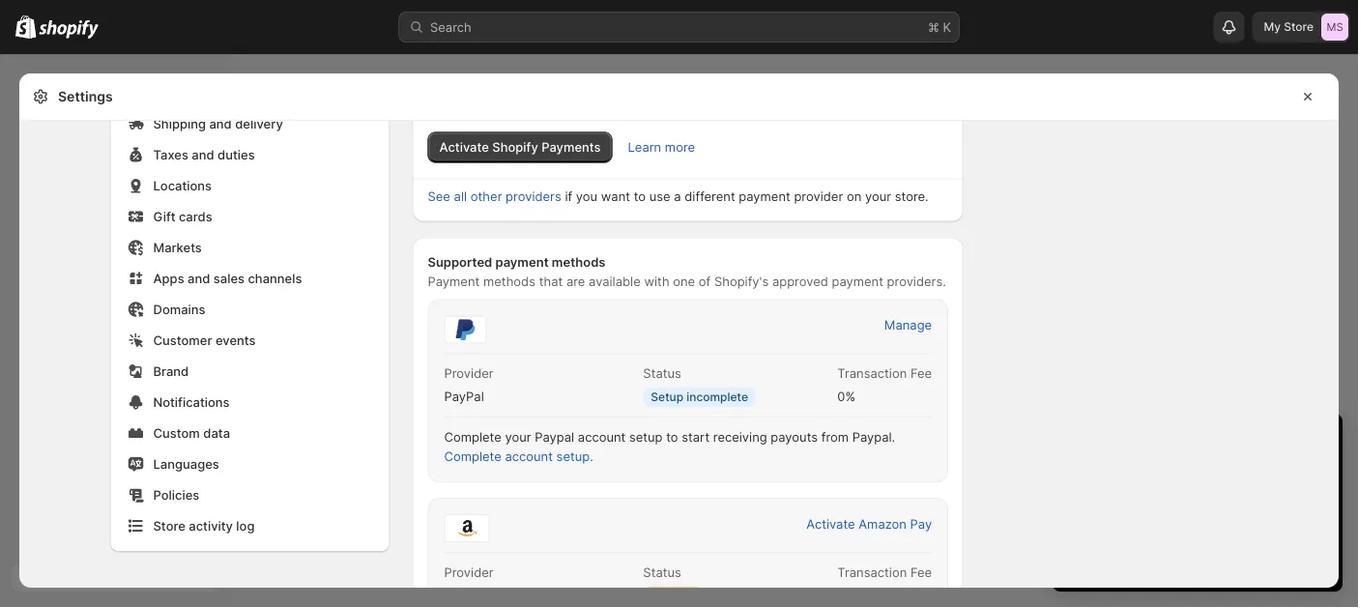 Task type: vqa. For each thing, say whether or not it's contained in the screenshot.
setup.
yes



Task type: describe. For each thing, give the bounding box(es) containing it.
store.
[[895, 189, 929, 204]]

customer events
[[153, 333, 256, 348]]

activate amazon pay
[[807, 516, 932, 531]]

see
[[428, 189, 451, 204]]

shipping and delivery link
[[122, 110, 378, 137]]

brand
[[153, 364, 189, 379]]

languages
[[153, 456, 219, 471]]

setup
[[651, 390, 684, 404]]

0 horizontal spatial shopify image
[[15, 15, 36, 38]]

setup.
[[557, 449, 593, 464]]

learn more link
[[628, 140, 695, 155]]

with
[[644, 274, 670, 289]]

from
[[822, 429, 849, 444]]

payouts
[[771, 429, 818, 444]]

see all other providers if you want to use a different payment provider on your store.
[[428, 189, 929, 204]]

notifications link
[[122, 389, 378, 416]]

k
[[943, 19, 951, 34]]

complete your paypal account setup to start receiving payouts from paypal. complete account setup.
[[444, 429, 896, 464]]

store activity log
[[153, 518, 255, 533]]

gift cards link
[[122, 203, 378, 230]]

manage link
[[873, 312, 944, 339]]

activate shopify payments button
[[428, 132, 613, 163]]

are
[[567, 274, 585, 289]]

approved
[[772, 274, 828, 289]]

amazon pay image
[[444, 514, 490, 542]]

activate for activate shopify payments
[[439, 140, 489, 155]]

paypal.
[[853, 429, 896, 444]]

taxes
[[153, 147, 188, 162]]

provider paypal
[[444, 366, 494, 404]]

channels
[[248, 271, 302, 286]]

policies link
[[122, 482, 378, 509]]

payments
[[542, 140, 601, 155]]

⌘ k
[[928, 19, 951, 34]]

paypal
[[535, 429, 575, 444]]

1 vertical spatial payment
[[496, 255, 549, 270]]

pay
[[910, 516, 932, 531]]

learn more
[[628, 140, 695, 155]]

one
[[673, 274, 695, 289]]

locations
[[153, 178, 212, 193]]

supported
[[428, 255, 492, 270]]

status for status setup incomplete
[[643, 366, 681, 381]]

cards
[[179, 209, 212, 224]]

providers
[[506, 189, 562, 204]]

0 vertical spatial account
[[578, 429, 626, 444]]

domains
[[153, 302, 206, 317]]

apps and sales channels link
[[122, 265, 378, 292]]

0 vertical spatial your
[[865, 189, 892, 204]]

apps
[[153, 271, 184, 286]]

data
[[203, 425, 230, 440]]

use
[[650, 189, 671, 204]]

transaction fee
[[838, 565, 932, 580]]

1 horizontal spatial store
[[1284, 20, 1314, 34]]

providers.
[[887, 274, 946, 289]]

custom data
[[153, 425, 230, 440]]

2 complete from the top
[[444, 449, 502, 464]]

⌘
[[928, 19, 940, 34]]

settings
[[58, 88, 113, 105]]

activate amazon pay button
[[795, 511, 944, 538]]

policies
[[153, 487, 199, 502]]

notifications
[[153, 395, 230, 409]]

complete account setup. link
[[433, 443, 605, 470]]

store activity log link
[[122, 512, 378, 540]]

1 complete from the top
[[444, 429, 502, 444]]

1 horizontal spatial shopify image
[[39, 20, 99, 39]]

fee for transaction fee
[[911, 565, 932, 580]]

status setup incomplete
[[643, 366, 748, 404]]

you
[[576, 189, 598, 204]]

available
[[589, 274, 641, 289]]

to inside complete your paypal account setup to start receiving payouts from paypal. complete account setup.
[[666, 429, 678, 444]]

brand link
[[122, 358, 378, 385]]

all
[[454, 189, 467, 204]]

incomplete
[[687, 390, 748, 404]]

manage
[[885, 318, 932, 333]]

delivery
[[235, 116, 283, 131]]



Task type: locate. For each thing, give the bounding box(es) containing it.
taxes and duties link
[[122, 141, 378, 168]]

1 vertical spatial fee
[[911, 565, 932, 580]]

setup
[[629, 429, 663, 444]]

and right apps
[[188, 271, 210, 286]]

apps and sales channels
[[153, 271, 302, 286]]

activate inside activate amazon pay button
[[807, 516, 855, 531]]

0 horizontal spatial methods
[[483, 274, 536, 289]]

search
[[430, 19, 472, 34]]

fee down pay
[[911, 565, 932, 580]]

store down 'policies'
[[153, 518, 185, 533]]

to left 'start'
[[666, 429, 678, 444]]

0 horizontal spatial store
[[153, 518, 185, 533]]

0 vertical spatial to
[[634, 189, 646, 204]]

activity
[[189, 518, 233, 533]]

activate left amazon
[[807, 516, 855, 531]]

and right taxes
[[192, 147, 214, 162]]

your left "paypal"
[[505, 429, 531, 444]]

account down "paypal"
[[505, 449, 553, 464]]

2 provider from the top
[[444, 565, 494, 580]]

and for taxes
[[192, 147, 214, 162]]

start
[[682, 429, 710, 444]]

0 vertical spatial store
[[1284, 20, 1314, 34]]

provider
[[794, 189, 843, 204]]

receiving
[[713, 429, 767, 444]]

settings dialog
[[19, 0, 1339, 607]]

1 horizontal spatial methods
[[552, 255, 606, 270]]

domains link
[[122, 296, 378, 323]]

0 horizontal spatial account
[[505, 449, 553, 464]]

0 vertical spatial activate
[[439, 140, 489, 155]]

a
[[674, 189, 681, 204]]

0 horizontal spatial payment
[[496, 255, 549, 270]]

my store image
[[1322, 14, 1349, 41]]

payment
[[428, 274, 480, 289]]

1 vertical spatial provider
[[444, 565, 494, 580]]

1 vertical spatial your
[[505, 429, 531, 444]]

fee inside transaction fee 0%
[[911, 366, 932, 381]]

methods left that
[[483, 274, 536, 289]]

account up setup.
[[578, 429, 626, 444]]

transaction for transaction fee 0%
[[838, 366, 907, 381]]

customer events link
[[122, 327, 378, 354]]

if
[[565, 189, 573, 204]]

activate shopify payments
[[439, 140, 601, 155]]

provider for provider
[[444, 565, 494, 580]]

0 vertical spatial provider
[[444, 366, 494, 381]]

activate
[[439, 140, 489, 155], [807, 516, 855, 531]]

amazon
[[859, 516, 907, 531]]

1 horizontal spatial account
[[578, 429, 626, 444]]

to
[[634, 189, 646, 204], [666, 429, 678, 444]]

shopify image
[[15, 15, 36, 38], [39, 20, 99, 39]]

1 provider from the top
[[444, 366, 494, 381]]

shopify
[[492, 140, 538, 155]]

provider for provider paypal
[[444, 366, 494, 381]]

activate inside activate shopify payments button
[[439, 140, 489, 155]]

paypal
[[444, 389, 484, 404]]

2 horizontal spatial payment
[[832, 274, 884, 289]]

0 horizontal spatial your
[[505, 429, 531, 444]]

dialog
[[1347, 73, 1359, 607]]

markets
[[153, 240, 202, 255]]

customer
[[153, 333, 212, 348]]

payment up that
[[496, 255, 549, 270]]

markets link
[[122, 234, 378, 261]]

other
[[471, 189, 502, 204]]

1 vertical spatial store
[[153, 518, 185, 533]]

payment
[[739, 189, 791, 204], [496, 255, 549, 270], [832, 274, 884, 289]]

2 transaction from the top
[[838, 565, 907, 580]]

payment right approved
[[832, 274, 884, 289]]

provider
[[444, 366, 494, 381], [444, 565, 494, 580]]

complete
[[444, 429, 502, 444], [444, 449, 502, 464]]

more
[[665, 140, 695, 155]]

my
[[1264, 20, 1281, 34]]

0 vertical spatial complete
[[444, 429, 502, 444]]

2 vertical spatial and
[[188, 271, 210, 286]]

want
[[601, 189, 630, 204]]

payment left the provider
[[739, 189, 791, 204]]

gift cards
[[153, 209, 212, 224]]

1 vertical spatial activate
[[807, 516, 855, 531]]

2 fee from the top
[[911, 565, 932, 580]]

supported payment methods payment methods that are available with one of shopify's approved payment providers.
[[428, 255, 946, 289]]

your inside complete your paypal account setup to start receiving payouts from paypal. complete account setup.
[[505, 429, 531, 444]]

activate for activate amazon pay
[[807, 516, 855, 531]]

3 days left in your trial element
[[1053, 464, 1343, 592]]

1 status from the top
[[643, 366, 681, 381]]

1 horizontal spatial activate
[[807, 516, 855, 531]]

0 vertical spatial methods
[[552, 255, 606, 270]]

transaction up "0%"
[[838, 366, 907, 381]]

on
[[847, 189, 862, 204]]

1 vertical spatial status
[[643, 565, 681, 580]]

1 horizontal spatial payment
[[739, 189, 791, 204]]

store right my
[[1284, 20, 1314, 34]]

events
[[216, 333, 256, 348]]

custom data link
[[122, 420, 378, 447]]

1 vertical spatial account
[[505, 449, 553, 464]]

0 vertical spatial transaction
[[838, 366, 907, 381]]

2 status from the top
[[643, 565, 681, 580]]

log
[[236, 518, 255, 533]]

methods
[[552, 255, 606, 270], [483, 274, 536, 289]]

duties
[[218, 147, 255, 162]]

and for shipping
[[209, 116, 232, 131]]

my store
[[1264, 20, 1314, 34]]

different
[[685, 189, 735, 204]]

1 horizontal spatial your
[[865, 189, 892, 204]]

2 vertical spatial payment
[[832, 274, 884, 289]]

of
[[699, 274, 711, 289]]

0 horizontal spatial activate
[[439, 140, 489, 155]]

transaction
[[838, 366, 907, 381], [838, 565, 907, 580]]

1 vertical spatial transaction
[[838, 565, 907, 580]]

fee down manage link
[[911, 366, 932, 381]]

0 horizontal spatial to
[[634, 189, 646, 204]]

transaction inside transaction fee 0%
[[838, 366, 907, 381]]

provider down the amazon pay icon
[[444, 565, 494, 580]]

provider up paypal
[[444, 366, 494, 381]]

taxes and duties
[[153, 147, 255, 162]]

0 vertical spatial status
[[643, 366, 681, 381]]

locations link
[[122, 172, 378, 199]]

paypal express image
[[444, 316, 487, 344]]

status inside "status setup incomplete"
[[643, 366, 681, 381]]

your
[[865, 189, 892, 204], [505, 429, 531, 444]]

0 vertical spatial and
[[209, 116, 232, 131]]

transaction for transaction fee
[[838, 565, 907, 580]]

1 transaction from the top
[[838, 366, 907, 381]]

0 vertical spatial fee
[[911, 366, 932, 381]]

store inside store activity log link
[[153, 518, 185, 533]]

languages link
[[122, 451, 378, 478]]

transaction down activate amazon pay button
[[838, 565, 907, 580]]

activate up "all"
[[439, 140, 489, 155]]

see all other providers link
[[428, 189, 562, 204]]

1 vertical spatial to
[[666, 429, 678, 444]]

0%
[[838, 389, 856, 404]]

methods up are
[[552, 255, 606, 270]]

1 horizontal spatial to
[[666, 429, 678, 444]]

0 vertical spatial payment
[[739, 189, 791, 204]]

shipping and delivery
[[153, 116, 283, 131]]

fee for transaction fee 0%
[[911, 366, 932, 381]]

your right the on
[[865, 189, 892, 204]]

account
[[578, 429, 626, 444], [505, 449, 553, 464]]

shopify's
[[714, 274, 769, 289]]

and
[[209, 116, 232, 131], [192, 147, 214, 162], [188, 271, 210, 286]]

1 vertical spatial methods
[[483, 274, 536, 289]]

1 fee from the top
[[911, 366, 932, 381]]

gift
[[153, 209, 176, 224]]

and up the duties
[[209, 116, 232, 131]]

transaction fee 0%
[[838, 366, 932, 404]]

that
[[539, 274, 563, 289]]

sales
[[213, 271, 245, 286]]

to left use
[[634, 189, 646, 204]]

and for apps
[[188, 271, 210, 286]]

1 vertical spatial and
[[192, 147, 214, 162]]

status for status
[[643, 565, 681, 580]]

1 vertical spatial complete
[[444, 449, 502, 464]]

shipping
[[153, 116, 206, 131]]

store
[[1284, 20, 1314, 34], [153, 518, 185, 533]]



